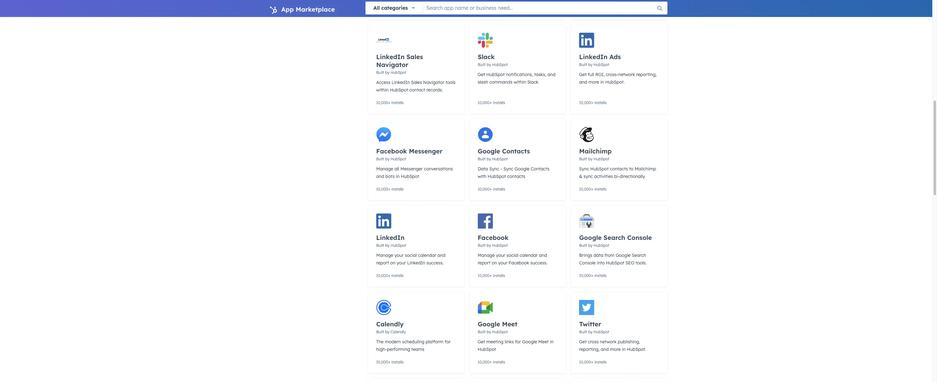Task type: locate. For each thing, give the bounding box(es) containing it.
meeting
[[486, 339, 504, 345]]

google right links
[[522, 339, 537, 345]]

sales up access linkedin sales navigator tools within hubspot contact records.
[[407, 53, 423, 61]]

sync left -
[[489, 166, 499, 172]]

10,000 + installs for calendly
[[376, 360, 404, 365]]

2 for from the left
[[515, 339, 521, 345]]

messenger up "conversations"
[[409, 147, 443, 155]]

1 horizontal spatial social
[[507, 253, 518, 258]]

1 horizontal spatial facebook
[[478, 234, 509, 242]]

0 horizontal spatial for
[[445, 339, 451, 345]]

1 vertical spatial console
[[579, 260, 596, 266]]

installs for facebook
[[493, 273, 505, 278]]

0 horizontal spatial hubspot.
[[605, 79, 625, 85]]

facebook messenger built by hubspot
[[376, 147, 443, 161]]

ads
[[610, 53, 621, 61]]

1 social from the left
[[405, 253, 417, 258]]

by up full at the right of the page
[[588, 62, 593, 67]]

google inside google meet built by hubspot
[[478, 320, 500, 328]]

linkedin
[[376, 53, 405, 61], [579, 53, 608, 61], [392, 80, 410, 85], [376, 234, 405, 242], [407, 260, 425, 266]]

within down access
[[376, 87, 389, 93]]

manage for facebook messenger
[[376, 166, 393, 172]]

10,000 for linkedin ads
[[579, 100, 591, 105]]

by up meeting
[[487, 330, 491, 334]]

your
[[395, 253, 404, 258], [496, 253, 505, 258], [397, 260, 406, 266], [498, 260, 508, 266]]

network down ads
[[618, 72, 635, 77]]

10,000 + installs for mailchimp
[[579, 187, 607, 192]]

0 horizontal spatial report
[[376, 260, 389, 266]]

built
[[478, 62, 486, 67], [579, 62, 587, 67], [376, 70, 384, 75], [376, 157, 384, 161], [478, 157, 486, 161], [579, 157, 587, 161], [376, 243, 384, 248], [478, 243, 486, 248], [579, 243, 587, 248], [376, 330, 384, 334], [478, 330, 486, 334], [579, 330, 587, 334]]

on for facebook
[[492, 260, 497, 266]]

and inside manage all messenger conversations and bots in hubspot
[[376, 174, 384, 179]]

1 horizontal spatial search
[[632, 253, 646, 258]]

1 horizontal spatial hubspot.
[[627, 347, 646, 352]]

1 vertical spatial more
[[610, 347, 621, 352]]

installs
[[391, 6, 404, 11], [493, 6, 505, 11], [594, 6, 607, 11], [391, 100, 404, 105], [493, 100, 505, 105], [594, 100, 607, 105], [391, 187, 404, 192], [493, 187, 505, 192], [594, 187, 607, 192], [391, 273, 404, 278], [493, 273, 505, 278], [594, 273, 607, 278], [391, 360, 404, 365], [493, 360, 505, 365], [594, 360, 607, 365]]

installs for twitter
[[594, 360, 607, 365]]

the modern scheduling platform for high-performing teams
[[376, 339, 451, 352]]

0 vertical spatial facebook
[[376, 147, 407, 155]]

social down linkedin built by hubspot
[[405, 253, 417, 258]]

1 horizontal spatial slack
[[527, 79, 538, 85]]

calendar inside manage your social calendar and report on your linkedin success.
[[418, 253, 436, 258]]

hubspot inside linkedin ads built by hubspot
[[594, 62, 609, 67]]

by up brings
[[588, 243, 593, 248]]

hubspot inside facebook messenger built by hubspot
[[391, 157, 406, 161]]

2 calendar from the left
[[520, 253, 538, 258]]

access linkedin sales navigator tools within hubspot contact records.
[[376, 80, 456, 93]]

linkedin inside linkedin ads built by hubspot
[[579, 53, 608, 61]]

on down "facebook built by hubspot"
[[492, 260, 497, 266]]

+ for twitter
[[591, 360, 593, 365]]

cross
[[588, 339, 599, 345]]

by up manage your social calendar and report on your linkedin success.
[[385, 243, 390, 248]]

report down "facebook built by hubspot"
[[478, 260, 491, 266]]

messenger inside manage all messenger conversations and bots in hubspot
[[400, 166, 423, 172]]

report inside manage your social calendar and report on your facebook success.
[[478, 260, 491, 266]]

all categories
[[373, 5, 408, 11]]

facebook
[[376, 147, 407, 155], [478, 234, 509, 242], [509, 260, 529, 266]]

google up meeting
[[478, 320, 500, 328]]

0 vertical spatial slack
[[478, 53, 495, 61]]

get meeting links for google meet in hubspot
[[478, 339, 554, 352]]

for right platform
[[445, 339, 451, 345]]

navigator up access
[[376, 61, 408, 69]]

manage down "facebook built by hubspot"
[[478, 253, 495, 258]]

+ for google meet
[[490, 360, 492, 365]]

manage inside manage your social calendar and report on your facebook success.
[[478, 253, 495, 258]]

within inside get hubspot notifications, tasks, and slash commands within slack
[[514, 79, 526, 85]]

0 horizontal spatial navigator
[[376, 61, 408, 69]]

google up brings
[[579, 234, 602, 242]]

by up access
[[385, 70, 390, 75]]

within down the notifications,
[[514, 79, 526, 85]]

social for linkedin
[[405, 253, 417, 258]]

1 vertical spatial within
[[376, 87, 389, 93]]

messenger inside facebook messenger built by hubspot
[[409, 147, 443, 155]]

0 vertical spatial contacts
[[502, 147, 530, 155]]

1 vertical spatial network
[[600, 339, 617, 345]]

success. inside manage your social calendar and report on your linkedin success.
[[427, 260, 444, 266]]

1 horizontal spatial meet
[[538, 339, 549, 345]]

get left meeting
[[478, 339, 485, 345]]

installs for facebook messenger
[[391, 187, 404, 192]]

google search console built by hubspot
[[579, 234, 652, 248]]

meet
[[502, 320, 518, 328], [538, 339, 549, 345]]

success.
[[427, 260, 444, 266], [530, 260, 547, 266]]

1 horizontal spatial sync
[[504, 166, 513, 172]]

0 vertical spatial calendly
[[376, 320, 404, 328]]

0 horizontal spatial network
[[600, 339, 617, 345]]

1 horizontal spatial more
[[610, 347, 621, 352]]

installs for slack
[[493, 100, 505, 105]]

by
[[487, 62, 491, 67], [588, 62, 593, 67], [385, 70, 390, 75], [385, 157, 390, 161], [487, 157, 491, 161], [588, 157, 593, 161], [385, 243, 390, 248], [487, 243, 491, 248], [588, 243, 593, 248], [385, 330, 390, 334], [487, 330, 491, 334], [588, 330, 593, 334]]

social
[[405, 253, 417, 258], [507, 253, 518, 258]]

by inside the slack built by hubspot
[[487, 62, 491, 67]]

1 horizontal spatial success.
[[530, 260, 547, 266]]

slack built by hubspot
[[478, 53, 508, 67]]

get cross network publishing, reporting, and more in hubspot.
[[579, 339, 646, 352]]

0 vertical spatial meet
[[502, 320, 518, 328]]

0 horizontal spatial on
[[390, 260, 396, 266]]

access
[[376, 80, 390, 85]]

get left full at the right of the page
[[579, 72, 587, 77]]

0 horizontal spatial meet
[[502, 320, 518, 328]]

for
[[445, 339, 451, 345], [515, 339, 521, 345]]

0 vertical spatial reporting,
[[636, 72, 657, 77]]

manage inside manage all messenger conversations and bots in hubspot
[[376, 166, 393, 172]]

hubspot inside get hubspot notifications, tasks, and slash commands within slack
[[486, 72, 505, 77]]

1 horizontal spatial report
[[478, 260, 491, 266]]

installs for mailchimp
[[594, 187, 607, 192]]

more down 'publishing,'
[[610, 347, 621, 352]]

and inside get hubspot notifications, tasks, and slash commands within slack
[[548, 72, 556, 77]]

1 vertical spatial search
[[632, 253, 646, 258]]

social inside manage your social calendar and report on your linkedin success.
[[405, 253, 417, 258]]

1 vertical spatial navigator
[[423, 80, 444, 85]]

and for slack
[[548, 72, 556, 77]]

+
[[388, 6, 390, 11], [490, 6, 492, 11], [591, 6, 593, 11], [388, 100, 390, 105], [490, 100, 492, 105], [591, 100, 593, 105], [388, 187, 390, 192], [490, 187, 492, 192], [591, 187, 593, 192], [388, 273, 390, 278], [490, 273, 492, 278], [591, 273, 593, 278], [388, 360, 390, 365], [490, 360, 492, 365], [591, 360, 593, 365]]

linkedin for linkedin sales navigator
[[376, 53, 405, 61]]

0 vertical spatial contacts
[[610, 166, 628, 172]]

and
[[548, 72, 556, 77], [579, 79, 587, 85], [376, 174, 384, 179], [438, 253, 446, 258], [539, 253, 547, 258], [601, 347, 609, 352]]

0 vertical spatial console
[[627, 234, 652, 242]]

1 horizontal spatial for
[[515, 339, 521, 345]]

2 success. from the left
[[530, 260, 547, 266]]

on inside manage your social calendar and report on your linkedin success.
[[390, 260, 396, 266]]

1 for from the left
[[445, 339, 451, 345]]

by inside google contacts built by hubspot
[[487, 157, 491, 161]]

search up from
[[604, 234, 625, 242]]

0 horizontal spatial calendar
[[418, 253, 436, 258]]

1 vertical spatial sales
[[411, 80, 422, 85]]

hubspot
[[492, 62, 508, 67], [594, 62, 609, 67], [391, 70, 406, 75], [486, 72, 505, 77], [390, 87, 408, 93], [391, 157, 406, 161], [492, 157, 508, 161], [594, 157, 609, 161], [590, 166, 609, 172], [401, 174, 419, 179], [488, 174, 506, 179], [391, 243, 406, 248], [492, 243, 508, 248], [594, 243, 609, 248], [606, 260, 624, 266], [492, 330, 508, 334], [594, 330, 609, 334], [478, 347, 496, 352]]

built inside google meet built by hubspot
[[478, 330, 486, 334]]

contacts inside data sync - sync google contacts with hubspot contacts
[[507, 174, 525, 179]]

hubspot inside google search console built by hubspot
[[594, 243, 609, 248]]

sync right -
[[504, 166, 513, 172]]

contact
[[409, 87, 425, 93]]

1 vertical spatial hubspot.
[[627, 347, 646, 352]]

2 horizontal spatial facebook
[[509, 260, 529, 266]]

10,000 for calendly
[[376, 360, 388, 365]]

by up modern
[[385, 330, 390, 334]]

google inside data sync - sync google contacts with hubspot contacts
[[515, 166, 530, 172]]

1 horizontal spatial contacts
[[531, 166, 550, 172]]

1 horizontal spatial navigator
[[423, 80, 444, 85]]

in inside get full roi, cross-network reporting, and more in hubspot.
[[600, 79, 604, 85]]

10,000
[[376, 6, 388, 11], [478, 6, 490, 11], [579, 6, 591, 11], [376, 100, 388, 105], [478, 100, 490, 105], [579, 100, 591, 105], [376, 187, 388, 192], [478, 187, 490, 192], [579, 187, 591, 192], [376, 273, 388, 278], [478, 273, 490, 278], [579, 273, 591, 278], [376, 360, 388, 365], [478, 360, 490, 365], [579, 360, 591, 365]]

for inside 'get meeting links for google meet in hubspot'
[[515, 339, 521, 345]]

report down linkedin built by hubspot
[[376, 260, 389, 266]]

manage up bots
[[376, 166, 393, 172]]

calendly
[[376, 320, 404, 328], [391, 330, 406, 334]]

installs for google meet
[[493, 360, 505, 365]]

10,000 + installs
[[376, 6, 404, 11], [478, 6, 505, 11], [579, 6, 607, 11], [376, 100, 404, 105], [478, 100, 505, 105], [579, 100, 607, 105], [376, 187, 404, 192], [478, 187, 505, 192], [579, 187, 607, 192], [376, 273, 404, 278], [478, 273, 505, 278], [579, 273, 607, 278], [376, 360, 404, 365], [478, 360, 505, 365], [579, 360, 607, 365]]

contacts
[[610, 166, 628, 172], [507, 174, 525, 179]]

links
[[505, 339, 514, 345]]

10,000 for linkedin
[[376, 273, 388, 278]]

sync up &
[[579, 166, 589, 172]]

success. inside manage your social calendar and report on your facebook success.
[[530, 260, 547, 266]]

search
[[604, 234, 625, 242], [632, 253, 646, 258]]

installs for calendly
[[391, 360, 404, 365]]

navigator up records.
[[423, 80, 444, 85]]

0 horizontal spatial success.
[[427, 260, 444, 266]]

0 horizontal spatial sync
[[489, 166, 499, 172]]

1 vertical spatial meet
[[538, 339, 549, 345]]

sales up contact
[[411, 80, 422, 85]]

10,000 + installs for google contacts
[[478, 187, 505, 192]]

0 horizontal spatial console
[[579, 260, 596, 266]]

social inside manage your social calendar and report on your facebook success.
[[507, 253, 518, 258]]

1 vertical spatial reporting,
[[579, 347, 600, 352]]

+ for facebook messenger
[[388, 187, 390, 192]]

built inside linkedin ads built by hubspot
[[579, 62, 587, 67]]

0 horizontal spatial reporting,
[[579, 347, 600, 352]]

search inside brings data from google search console into hubspot seo tools.
[[632, 253, 646, 258]]

in inside 'get meeting links for google meet in hubspot'
[[550, 339, 554, 345]]

1 vertical spatial slack
[[527, 79, 538, 85]]

by up manage your social calendar and report on your facebook success.
[[487, 243, 491, 248]]

and for facebook
[[539, 253, 547, 258]]

linkedin inside access linkedin sales navigator tools within hubspot contact records.
[[392, 80, 410, 85]]

1 horizontal spatial reporting,
[[636, 72, 657, 77]]

facebook inside facebook messenger built by hubspot
[[376, 147, 407, 155]]

1 horizontal spatial console
[[627, 234, 652, 242]]

0 horizontal spatial contacts
[[507, 174, 525, 179]]

built inside linkedin built by hubspot
[[376, 243, 384, 248]]

manage
[[376, 166, 393, 172], [376, 253, 393, 258], [478, 253, 495, 258]]

and inside manage your social calendar and report on your facebook success.
[[539, 253, 547, 258]]

2 report from the left
[[478, 260, 491, 266]]

1 horizontal spatial network
[[618, 72, 635, 77]]

hubspot inside manage all messenger conversations and bots in hubspot
[[401, 174, 419, 179]]

slack down tasks,
[[527, 79, 538, 85]]

0 vertical spatial navigator
[[376, 61, 408, 69]]

manage for facebook
[[478, 253, 495, 258]]

0 horizontal spatial mailchimp
[[579, 147, 612, 155]]

notifications,
[[506, 72, 533, 77]]

1 vertical spatial contacts
[[531, 166, 550, 172]]

console
[[627, 234, 652, 242], [579, 260, 596, 266]]

bi-
[[614, 174, 620, 179]]

by up slash
[[487, 62, 491, 67]]

0 horizontal spatial search
[[604, 234, 625, 242]]

get hubspot notifications, tasks, and slash commands within slack
[[478, 72, 556, 85]]

app
[[281, 5, 294, 13]]

messenger right all
[[400, 166, 423, 172]]

1 success. from the left
[[427, 260, 444, 266]]

brings data from google search console into hubspot seo tools.
[[579, 253, 647, 266]]

get
[[478, 72, 485, 77], [579, 72, 587, 77], [478, 339, 485, 345], [579, 339, 587, 345]]

by up 'sync'
[[588, 157, 593, 161]]

in
[[600, 79, 604, 85], [396, 174, 400, 179], [550, 339, 554, 345], [622, 347, 626, 352]]

all categories button
[[366, 2, 423, 14]]

teams
[[411, 347, 424, 352]]

built inside "facebook built by hubspot"
[[478, 243, 486, 248]]

by up data
[[487, 157, 491, 161]]

mailchimp up 'sync'
[[579, 147, 612, 155]]

1 report from the left
[[376, 260, 389, 266]]

in inside get cross network publishing, reporting, and more in hubspot.
[[622, 347, 626, 352]]

by inside mailchimp built by hubspot
[[588, 157, 593, 161]]

hubspot. down 'publishing,'
[[627, 347, 646, 352]]

get full roi, cross-network reporting, and more in hubspot.
[[579, 72, 657, 85]]

2 social from the left
[[507, 253, 518, 258]]

google up seo
[[616, 253, 631, 258]]

1 vertical spatial facebook
[[478, 234, 509, 242]]

1 horizontal spatial calendar
[[520, 253, 538, 258]]

on for linkedin
[[390, 260, 396, 266]]

google inside brings data from google search console into hubspot seo tools.
[[616, 253, 631, 258]]

for right links
[[515, 339, 521, 345]]

sales inside linkedin sales navigator built by hubspot
[[407, 53, 423, 61]]

activities
[[594, 174, 613, 179]]

linkedin inside linkedin built by hubspot
[[376, 234, 405, 242]]

0 horizontal spatial facebook
[[376, 147, 407, 155]]

2 sync from the left
[[504, 166, 513, 172]]

10,000 for google contacts
[[478, 187, 490, 192]]

3 sync from the left
[[579, 166, 589, 172]]

report
[[376, 260, 389, 266], [478, 260, 491, 266]]

hubspot inside sync hubspot contacts to mailchimp & sync activities bi-directionally
[[590, 166, 609, 172]]

by inside google search console built by hubspot
[[588, 243, 593, 248]]

on down linkedin built by hubspot
[[390, 260, 396, 266]]

1 horizontal spatial contacts
[[610, 166, 628, 172]]

0 horizontal spatial slack
[[478, 53, 495, 61]]

tasks,
[[534, 72, 546, 77]]

and for linkedin
[[438, 253, 446, 258]]

more inside get full roi, cross-network reporting, and more in hubspot.
[[589, 79, 599, 85]]

social down "facebook built by hubspot"
[[507, 253, 518, 258]]

1 horizontal spatial mailchimp
[[635, 166, 656, 172]]

0 horizontal spatial more
[[589, 79, 599, 85]]

slack up slash
[[478, 53, 495, 61]]

in inside manage all messenger conversations and bots in hubspot
[[396, 174, 400, 179]]

0 horizontal spatial social
[[405, 253, 417, 258]]

facebook for messenger
[[376, 147, 407, 155]]

0 horizontal spatial within
[[376, 87, 389, 93]]

installs for google search console
[[594, 273, 607, 278]]

facebook built by hubspot
[[478, 234, 509, 248]]

0 vertical spatial sales
[[407, 53, 423, 61]]

by up bots
[[385, 157, 390, 161]]

mailchimp right "to"
[[635, 166, 656, 172]]

0 vertical spatial search
[[604, 234, 625, 242]]

on inside manage your social calendar and report on your facebook success.
[[492, 260, 497, 266]]

get for google
[[478, 339, 485, 345]]

1 horizontal spatial within
[[514, 79, 526, 85]]

10,000 + installs for linkedin ads
[[579, 100, 607, 105]]

0 horizontal spatial contacts
[[502, 147, 530, 155]]

facebook for built
[[478, 234, 509, 242]]

get inside get cross network publishing, reporting, and more in hubspot.
[[579, 339, 587, 345]]

1 vertical spatial messenger
[[400, 166, 423, 172]]

sales
[[407, 53, 423, 61], [411, 80, 422, 85]]

sync
[[489, 166, 499, 172], [504, 166, 513, 172], [579, 166, 589, 172]]

get inside get full roi, cross-network reporting, and more in hubspot.
[[579, 72, 587, 77]]

+ for linkedin
[[388, 273, 390, 278]]

navigator inside linkedin sales navigator built by hubspot
[[376, 61, 408, 69]]

10,000 + installs for google search console
[[579, 273, 607, 278]]

1 vertical spatial mailchimp
[[635, 166, 656, 172]]

10,000 for facebook messenger
[[376, 187, 388, 192]]

1 calendar from the left
[[418, 253, 436, 258]]

network right cross
[[600, 339, 617, 345]]

1 sync from the left
[[489, 166, 499, 172]]

mailchimp
[[579, 147, 612, 155], [635, 166, 656, 172]]

google right -
[[515, 166, 530, 172]]

1 horizontal spatial on
[[492, 260, 497, 266]]

google up data
[[478, 147, 500, 155]]

on
[[390, 260, 396, 266], [492, 260, 497, 266]]

0 vertical spatial network
[[618, 72, 635, 77]]

2 vertical spatial facebook
[[509, 260, 529, 266]]

2 horizontal spatial sync
[[579, 166, 589, 172]]

0 vertical spatial messenger
[[409, 147, 443, 155]]

within
[[514, 79, 526, 85], [376, 87, 389, 93]]

from
[[605, 253, 615, 258]]

console inside google search console built by hubspot
[[627, 234, 652, 242]]

full
[[588, 72, 594, 77]]

scheduling
[[402, 339, 424, 345]]

google
[[478, 147, 500, 155], [515, 166, 530, 172], [579, 234, 602, 242], [616, 253, 631, 258], [478, 320, 500, 328], [522, 339, 537, 345]]

and inside manage your social calendar and report on your linkedin success.
[[438, 253, 446, 258]]

hubspot inside access linkedin sales navigator tools within hubspot contact records.
[[390, 87, 408, 93]]

google meet built by hubspot
[[478, 320, 518, 334]]

1 on from the left
[[390, 260, 396, 266]]

search up tools.
[[632, 253, 646, 258]]

report inside manage your social calendar and report on your linkedin success.
[[376, 260, 389, 266]]

manage all messenger conversations and bots in hubspot
[[376, 166, 453, 179]]

more
[[589, 79, 599, 85], [610, 347, 621, 352]]

brings
[[579, 253, 592, 258]]

slash
[[478, 79, 488, 85]]

0 vertical spatial hubspot.
[[605, 79, 625, 85]]

sync hubspot contacts to mailchimp & sync activities bi-directionally
[[579, 166, 656, 179]]

10,000 + installs for facebook messenger
[[376, 187, 404, 192]]

messenger
[[409, 147, 443, 155], [400, 166, 423, 172]]

linkedin sales navigator built by hubspot
[[376, 53, 423, 75]]

1 vertical spatial contacts
[[507, 174, 525, 179]]

network
[[618, 72, 635, 77], [600, 339, 617, 345]]

installs for linkedin
[[391, 273, 404, 278]]

contacts
[[502, 147, 530, 155], [531, 166, 550, 172]]

get inside 'get meeting links for google meet in hubspot'
[[478, 339, 485, 345]]

calendly built by calendly
[[376, 320, 406, 334]]

console up tools.
[[627, 234, 652, 242]]

0 vertical spatial within
[[514, 79, 526, 85]]

reporting,
[[636, 72, 657, 77], [579, 347, 600, 352]]

get left cross
[[579, 339, 587, 345]]

0 vertical spatial more
[[589, 79, 599, 85]]

linkedin inside manage your social calendar and report on your linkedin success.
[[407, 260, 425, 266]]

+ for linkedin ads
[[591, 100, 593, 105]]

google inside 'get meeting links for google meet in hubspot'
[[522, 339, 537, 345]]

hubspot. down cross-
[[605, 79, 625, 85]]

console down brings
[[579, 260, 596, 266]]

contacts down google contacts built by hubspot
[[507, 174, 525, 179]]

more down full at the right of the page
[[589, 79, 599, 85]]

by down twitter
[[588, 330, 593, 334]]

hubspot inside mailchimp built by hubspot
[[594, 157, 609, 161]]

google contacts built by hubspot
[[478, 147, 530, 161]]

get up slash
[[478, 72, 485, 77]]

manage down linkedin built by hubspot
[[376, 253, 393, 258]]

by inside google meet built by hubspot
[[487, 330, 491, 334]]

categories
[[381, 5, 408, 11]]

contacts up bi-
[[610, 166, 628, 172]]

bots
[[386, 174, 395, 179]]

get inside get hubspot notifications, tasks, and slash commands within slack
[[478, 72, 485, 77]]

+ for mailchimp
[[591, 187, 593, 192]]

2 on from the left
[[492, 260, 497, 266]]

data
[[478, 166, 488, 172]]

manage your social calendar and report on your linkedin success.
[[376, 253, 446, 266]]



Task type: describe. For each thing, give the bounding box(es) containing it.
network inside get cross network publishing, reporting, and more in hubspot.
[[600, 339, 617, 345]]

hubspot inside google meet built by hubspot
[[492, 330, 508, 334]]

by inside linkedin ads built by hubspot
[[588, 62, 593, 67]]

0 vertical spatial mailchimp
[[579, 147, 612, 155]]

built inside linkedin sales navigator built by hubspot
[[376, 70, 384, 75]]

+ for slack
[[490, 100, 492, 105]]

to
[[629, 166, 634, 172]]

built inside mailchimp built by hubspot
[[579, 157, 587, 161]]

report for linkedin
[[376, 260, 389, 266]]

high-
[[376, 347, 387, 352]]

hubspot inside "facebook built by hubspot"
[[492, 243, 508, 248]]

10,000 for google meet
[[478, 360, 490, 365]]

+ for google search console
[[591, 273, 593, 278]]

&
[[579, 174, 582, 179]]

all
[[373, 5, 380, 11]]

twitter built by hubspot
[[579, 320, 609, 334]]

and inside get full roi, cross-network reporting, and more in hubspot.
[[579, 79, 587, 85]]

roi,
[[595, 72, 605, 77]]

10,000 for facebook
[[478, 273, 490, 278]]

installs for linkedin ads
[[594, 100, 607, 105]]

installs for google contacts
[[493, 187, 505, 192]]

hubspot inside linkedin built by hubspot
[[391, 243, 406, 248]]

manage your social calendar and report on your facebook success.
[[478, 253, 547, 266]]

+ for linkedin sales navigator
[[388, 100, 390, 105]]

built inside google search console built by hubspot
[[579, 243, 587, 248]]

sales inside access linkedin sales navigator tools within hubspot contact records.
[[411, 80, 422, 85]]

with
[[478, 174, 486, 179]]

hubspot inside google contacts built by hubspot
[[492, 157, 508, 161]]

data sync - sync google contacts with hubspot contacts
[[478, 166, 550, 179]]

10,000 + installs for slack
[[478, 100, 505, 105]]

success. for facebook
[[530, 260, 547, 266]]

10,000 for linkedin sales navigator
[[376, 100, 388, 105]]

by inside calendly built by calendly
[[385, 330, 390, 334]]

10,000 for twitter
[[579, 360, 591, 365]]

hubspot inside brings data from google search console into hubspot seo tools.
[[606, 260, 624, 266]]

facebook inside manage your social calendar and report on your facebook success.
[[509, 260, 529, 266]]

and inside get cross network publishing, reporting, and more in hubspot.
[[601, 347, 609, 352]]

seo
[[626, 260, 634, 266]]

10,000 + installs for linkedin sales navigator
[[376, 100, 404, 105]]

conversations
[[424, 166, 453, 172]]

and for facebook messenger
[[376, 174, 384, 179]]

by inside facebook messenger built by hubspot
[[385, 157, 390, 161]]

contacts inside google contacts built by hubspot
[[502, 147, 530, 155]]

hubspot inside the slack built by hubspot
[[492, 62, 508, 67]]

reporting, inside get cross network publishing, reporting, and more in hubspot.
[[579, 347, 600, 352]]

success. for linkedin
[[427, 260, 444, 266]]

the
[[376, 339, 384, 345]]

cross-
[[606, 72, 618, 77]]

hubspot. inside get cross network publishing, reporting, and more in hubspot.
[[627, 347, 646, 352]]

app marketplace
[[281, 5, 335, 13]]

get for twitter
[[579, 339, 587, 345]]

+ for calendly
[[388, 360, 390, 365]]

mailchimp built by hubspot
[[579, 147, 612, 161]]

10,000 for mailchimp
[[579, 187, 591, 192]]

publishing,
[[618, 339, 640, 345]]

built inside google contacts built by hubspot
[[478, 157, 486, 161]]

hubspot inside twitter built by hubspot
[[594, 330, 609, 334]]

10,000 for google search console
[[579, 273, 591, 278]]

by inside linkedin sales navigator built by hubspot
[[385, 70, 390, 75]]

within inside access linkedin sales navigator tools within hubspot contact records.
[[376, 87, 389, 93]]

hubspot inside data sync - sync google contacts with hubspot contacts
[[488, 174, 506, 179]]

performing
[[387, 347, 410, 352]]

contacts inside data sync - sync google contacts with hubspot contacts
[[531, 166, 550, 172]]

meet inside 'get meeting links for google meet in hubspot'
[[538, 339, 549, 345]]

-
[[501, 166, 502, 172]]

commands
[[489, 79, 513, 85]]

calendar for linkedin
[[418, 253, 436, 258]]

+ for google contacts
[[490, 187, 492, 192]]

twitter
[[579, 320, 601, 328]]

linkedin ads built by hubspot
[[579, 53, 621, 67]]

report for facebook
[[478, 260, 491, 266]]

sync
[[584, 174, 593, 179]]

modern
[[385, 339, 401, 345]]

linkedin built by hubspot
[[376, 234, 406, 248]]

by inside linkedin built by hubspot
[[385, 243, 390, 248]]

built inside facebook messenger built by hubspot
[[376, 157, 384, 161]]

get for linkedin
[[579, 72, 587, 77]]

marketplace
[[296, 5, 335, 13]]

Search app name or business need... search field
[[423, 2, 668, 14]]

into
[[597, 260, 605, 266]]

built inside twitter built by hubspot
[[579, 330, 587, 334]]

hubspot inside 'get meeting links for google meet in hubspot'
[[478, 347, 496, 352]]

directionally
[[620, 174, 645, 179]]

meet inside google meet built by hubspot
[[502, 320, 518, 328]]

calendar for facebook
[[520, 253, 538, 258]]

built inside calendly built by calendly
[[376, 330, 384, 334]]

all
[[395, 166, 399, 172]]

for inside the modern scheduling platform for high-performing teams
[[445, 339, 451, 345]]

1 vertical spatial calendly
[[391, 330, 406, 334]]

data
[[594, 253, 603, 258]]

manage for linkedin
[[376, 253, 393, 258]]

contacts inside sync hubspot contacts to mailchimp & sync activities bi-directionally
[[610, 166, 628, 172]]

10,000 + installs for twitter
[[579, 360, 607, 365]]

built inside the slack built by hubspot
[[478, 62, 486, 67]]

more inside get cross network publishing, reporting, and more in hubspot.
[[610, 347, 621, 352]]

google inside google contacts built by hubspot
[[478, 147, 500, 155]]

mailchimp inside sync hubspot contacts to mailchimp & sync activities bi-directionally
[[635, 166, 656, 172]]

social for facebook
[[507, 253, 518, 258]]

network inside get full roi, cross-network reporting, and more in hubspot.
[[618, 72, 635, 77]]

sync inside sync hubspot contacts to mailchimp & sync activities bi-directionally
[[579, 166, 589, 172]]

tools.
[[636, 260, 647, 266]]

+ for facebook
[[490, 273, 492, 278]]

hubspot. inside get full roi, cross-network reporting, and more in hubspot.
[[605, 79, 625, 85]]

10,000 + installs for linkedin
[[376, 273, 404, 278]]

platform
[[426, 339, 444, 345]]

slack inside the slack built by hubspot
[[478, 53, 495, 61]]

by inside "facebook built by hubspot"
[[487, 243, 491, 248]]

hubspot inside linkedin sales navigator built by hubspot
[[391, 70, 406, 75]]

10,000 + installs for facebook
[[478, 273, 505, 278]]

records.
[[426, 87, 443, 93]]

console inside brings data from google search console into hubspot seo tools.
[[579, 260, 596, 266]]

get for slack
[[478, 72, 485, 77]]

10,000 for slack
[[478, 100, 490, 105]]

linkedin for linkedin ads
[[579, 53, 608, 61]]

google inside google search console built by hubspot
[[579, 234, 602, 242]]

installs for linkedin sales navigator
[[391, 100, 404, 105]]

by inside twitter built by hubspot
[[588, 330, 593, 334]]

tools
[[446, 80, 456, 85]]

navigator inside access linkedin sales navigator tools within hubspot contact records.
[[423, 80, 444, 85]]

10,000 + installs for google meet
[[478, 360, 505, 365]]

slack inside get hubspot notifications, tasks, and slash commands within slack
[[527, 79, 538, 85]]

search inside google search console built by hubspot
[[604, 234, 625, 242]]

linkedin for linkedin
[[376, 234, 405, 242]]

reporting, inside get full roi, cross-network reporting, and more in hubspot.
[[636, 72, 657, 77]]



Task type: vqa. For each thing, say whether or not it's contained in the screenshot.
from
yes



